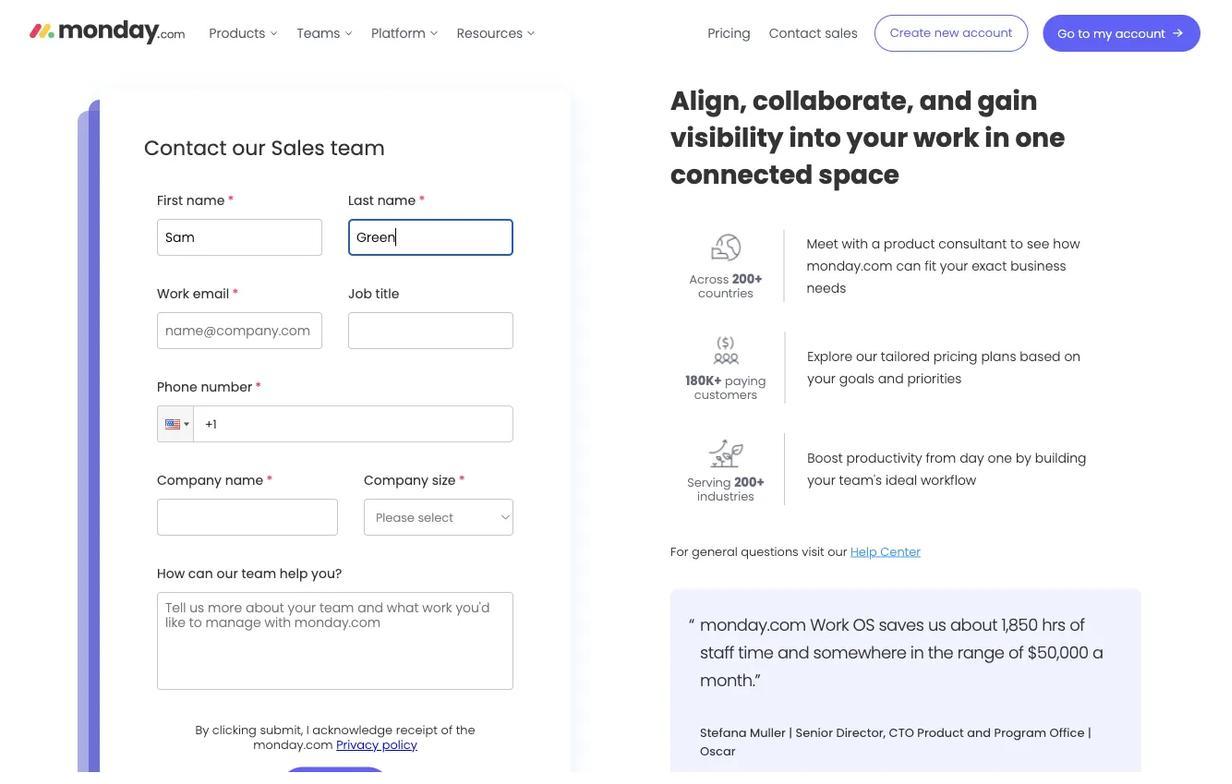 Task type: vqa. For each thing, say whether or not it's contained in the screenshot.
the team to the top
yes



Task type: describe. For each thing, give the bounding box(es) containing it.
center
[[881, 543, 921, 560]]

your inside align, collaborate, and gain visibility into your work in one connected space
[[847, 119, 908, 156]]

exact
[[972, 257, 1007, 275]]

create new account
[[890, 24, 1013, 41]]

our left sales
[[232, 133, 266, 162]]

stefana muller | senior director, cto product and program office | oscar
[[700, 725, 1092, 760]]

visit
[[802, 543, 825, 560]]

1 | from the left
[[789, 725, 793, 741]]

0 horizontal spatial account
[[963, 24, 1013, 41]]

help center link
[[851, 543, 921, 560]]

for
[[671, 543, 689, 560]]

the inside " monday.com work os saves us about 1,850 hrs of staff time and somewhere in the range of $50,000 a month."
[[928, 641, 953, 664]]

stefana
[[700, 725, 747, 741]]

plans
[[981, 347, 1017, 365]]

0 horizontal spatial work
[[157, 285, 189, 303]]

go
[[1058, 25, 1075, 42]]

2 | from the left
[[1088, 725, 1092, 741]]

business
[[1011, 257, 1067, 275]]

main element
[[200, 0, 1201, 67]]

how can our team help you?
[[157, 565, 342, 583]]

goals
[[839, 370, 875, 388]]

$50,000
[[1028, 641, 1089, 664]]

product
[[918, 725, 964, 741]]

teams link
[[288, 18, 362, 48]]

work inside " monday.com work os saves us about 1,850 hrs of staff time and somewhere in the range of $50,000 a month."
[[810, 613, 849, 636]]

clicking
[[212, 722, 257, 739]]

phone
[[157, 378, 197, 396]]

work email
[[157, 285, 229, 303]]

title
[[376, 285, 399, 303]]

list containing products
[[200, 0, 545, 67]]

collaborate,
[[753, 82, 914, 119]]

team's
[[839, 471, 882, 489]]

you?
[[311, 565, 342, 583]]

visibility
[[671, 119, 784, 156]]

number
[[201, 378, 252, 396]]

sales
[[271, 133, 325, 162]]

productivity
[[847, 449, 922, 467]]

0 horizontal spatial can
[[188, 565, 213, 583]]

Work email email field
[[157, 312, 322, 349]]

building
[[1035, 449, 1087, 467]]

director,
[[836, 725, 886, 741]]

pricing
[[708, 24, 751, 42]]

from
[[926, 449, 956, 467]]

hrs
[[1042, 613, 1066, 636]]

email
[[193, 285, 229, 303]]

go to my account
[[1058, 25, 1166, 42]]

products link
[[200, 18, 288, 48]]

your inside meet with a product consultant to see how monday.com can fit your exact business needs
[[940, 257, 968, 275]]

1 horizontal spatial account
[[1116, 25, 1166, 42]]

i
[[306, 722, 309, 739]]

month."
[[700, 668, 760, 692]]

first
[[157, 192, 183, 210]]

across 200+ countries
[[690, 271, 762, 302]]

teams
[[297, 24, 340, 42]]

united states: + 1 image
[[184, 423, 189, 426]]

platform link
[[362, 18, 448, 48]]

serving 200+ industries
[[687, 474, 765, 505]]

monday.com inside " monday.com work os saves us about 1,850 hrs of staff time and somewhere in the range of $50,000 a month."
[[700, 613, 806, 636]]

questions
[[741, 543, 799, 560]]

acknowledge
[[313, 722, 393, 739]]

privacy
[[336, 737, 379, 753]]

fit
[[925, 257, 937, 275]]

monday.com for meet with a product consultant to see how monday.com can fit your exact business needs
[[807, 257, 893, 275]]

industries icon image
[[709, 435, 743, 469]]

and inside 'stefana muller | senior director, cto product and program office | oscar'
[[967, 725, 991, 741]]

company name
[[157, 472, 263, 490]]

program
[[994, 725, 1047, 741]]

our inside explore our tailored pricing plans based on your goals and priorities
[[856, 347, 878, 365]]

with
[[842, 235, 868, 253]]

1 (702) 123-4567 telephone field
[[189, 405, 514, 442]]

company for company size
[[364, 472, 429, 490]]

customers icon image
[[709, 333, 743, 367]]

1 vertical spatial of
[[1009, 641, 1024, 664]]

in inside align, collaborate, and gain visibility into your work in one connected space
[[985, 119, 1010, 156]]

team for our
[[241, 565, 276, 583]]

into
[[789, 119, 841, 156]]

go to my account button
[[1043, 15, 1201, 52]]

help
[[280, 565, 308, 583]]

office
[[1050, 725, 1085, 741]]

cto
[[889, 725, 914, 741]]

contact for contact our sales team
[[144, 133, 227, 162]]

can inside meet with a product consultant to see how monday.com can fit your exact business needs
[[896, 257, 921, 275]]

saves
[[879, 613, 924, 636]]

contact sales button
[[760, 18, 867, 48]]

on
[[1064, 347, 1081, 365]]

staff
[[700, 641, 734, 664]]

receipt
[[396, 722, 438, 739]]

connected
[[671, 156, 813, 193]]

my
[[1094, 25, 1112, 42]]

team for sales
[[330, 133, 385, 162]]

a inside meet with a product consultant to see how monday.com can fit your exact business needs
[[872, 235, 881, 253]]

and inside explore our tailored pricing plans based on your goals and priorities
[[878, 370, 904, 388]]

180k+
[[686, 373, 722, 389]]

by
[[1016, 449, 1032, 467]]

paying customers
[[694, 373, 766, 403]]

privacy policy
[[336, 737, 417, 753]]

your inside boost productivity from day one by building your team's ideal workflow
[[807, 471, 836, 489]]

help
[[851, 543, 877, 560]]

general
[[692, 543, 738, 560]]

ideal
[[886, 471, 917, 489]]

200+ for meet with a product consultant to see how monday.com can fit your exact business needs
[[732, 271, 762, 288]]



Task type: locate. For each thing, give the bounding box(es) containing it.
oscar
[[700, 743, 736, 760]]

senior
[[796, 725, 833, 741]]

and inside " monday.com work os saves us about 1,850 hrs of staff time and somewhere in the range of $50,000 a month."
[[778, 641, 809, 664]]

contact our sales team
[[144, 133, 385, 162]]

of
[[1070, 613, 1085, 636], [1009, 641, 1024, 664], [441, 722, 453, 739]]

1 horizontal spatial list
[[699, 0, 867, 67]]

company for company name
[[157, 472, 222, 490]]

Job title text field
[[348, 312, 514, 349]]

work
[[914, 119, 980, 156]]

a right with
[[872, 235, 881, 253]]

job title
[[348, 285, 399, 303]]

0 horizontal spatial list
[[200, 0, 545, 67]]

countries icon image
[[709, 232, 743, 266]]

1 vertical spatial the
[[456, 722, 475, 739]]

needs
[[807, 279, 846, 297]]

contact inside button
[[769, 24, 821, 42]]

0 vertical spatial team
[[330, 133, 385, 162]]

industries
[[697, 488, 755, 505]]

1 horizontal spatial company
[[364, 472, 429, 490]]

the down "us"
[[928, 641, 953, 664]]

for general questions visit our help center
[[671, 543, 921, 560]]

list containing pricing
[[699, 0, 867, 67]]

200+ inside 'serving 200+ industries'
[[734, 474, 765, 491]]

0 horizontal spatial |
[[789, 725, 793, 741]]

sales
[[825, 24, 858, 42]]

team up 'last'
[[330, 133, 385, 162]]

company
[[157, 472, 222, 490], [364, 472, 429, 490]]

our
[[232, 133, 266, 162], [856, 347, 878, 365], [828, 543, 847, 560], [217, 565, 238, 583]]

Company name text field
[[157, 499, 338, 536]]

monday.com logo image
[[30, 12, 185, 51]]

contact sales
[[769, 24, 858, 42]]

time
[[738, 641, 774, 664]]

"
[[689, 613, 694, 636]]

1 horizontal spatial monday.com
[[700, 613, 806, 636]]

a right $50,000 at bottom
[[1093, 641, 1104, 664]]

0 vertical spatial monday.com
[[807, 257, 893, 275]]

of right hrs
[[1070, 613, 1085, 636]]

product
[[884, 235, 935, 253]]

0 vertical spatial in
[[985, 119, 1010, 156]]

1 list from the left
[[200, 0, 545, 67]]

one inside boost productivity from day one by building your team's ideal workflow
[[988, 449, 1012, 467]]

your inside explore our tailored pricing plans based on your goals and priorities
[[808, 370, 836, 388]]

gain
[[978, 82, 1038, 119]]

in inside " monday.com work os saves us about 1,850 hrs of staff time and somewhere in the range of $50,000 a month."
[[911, 641, 924, 664]]

to right go
[[1078, 25, 1090, 42]]

name right first
[[186, 192, 225, 210]]

2 horizontal spatial of
[[1070, 613, 1085, 636]]

our right the how
[[217, 565, 238, 583]]

your down explore
[[808, 370, 836, 388]]

can
[[896, 257, 921, 275], [188, 565, 213, 583]]

can right the how
[[188, 565, 213, 583]]

1 horizontal spatial |
[[1088, 725, 1092, 741]]

in
[[985, 119, 1010, 156], [911, 641, 924, 664]]

last
[[348, 192, 374, 210]]

the
[[928, 641, 953, 664], [456, 722, 475, 739]]

in down the gain
[[985, 119, 1010, 156]]

1 horizontal spatial of
[[1009, 641, 1024, 664]]

and inside align, collaborate, and gain visibility into your work in one connected space
[[920, 82, 972, 119]]

work
[[157, 285, 189, 303], [810, 613, 849, 636]]

200+ inside across 200+ countries
[[732, 271, 762, 288]]

1 horizontal spatial team
[[330, 133, 385, 162]]

0 vertical spatial to
[[1078, 25, 1090, 42]]

0 horizontal spatial to
[[1011, 235, 1023, 253]]

2 company from the left
[[364, 472, 429, 490]]

0 horizontal spatial team
[[241, 565, 276, 583]]

resources link
[[448, 18, 545, 48]]

0 horizontal spatial monday.com
[[253, 737, 333, 753]]

1 horizontal spatial to
[[1078, 25, 1090, 42]]

submit,
[[260, 722, 303, 739]]

your up space
[[847, 119, 908, 156]]

team left help
[[241, 565, 276, 583]]

1,850
[[1002, 613, 1038, 636]]

consultant
[[939, 235, 1007, 253]]

to left the see
[[1011, 235, 1023, 253]]

1 vertical spatial contact
[[144, 133, 227, 162]]

name up company name text box
[[225, 472, 263, 490]]

one left by
[[988, 449, 1012, 467]]

about
[[950, 613, 998, 636]]

explore
[[808, 347, 853, 365]]

pricing link
[[699, 18, 760, 48]]

across
[[690, 271, 729, 288]]

Last name text field
[[348, 219, 514, 256]]

create
[[890, 24, 931, 41]]

tailored
[[881, 347, 930, 365]]

1 horizontal spatial work
[[810, 613, 849, 636]]

in down saves
[[911, 641, 924, 664]]

customers
[[694, 387, 758, 403]]

of down the 1,850
[[1009, 641, 1024, 664]]

the right receipt
[[456, 722, 475, 739]]

200+ for boost productivity from day one by building your team's ideal workflow
[[734, 474, 765, 491]]

phone number
[[157, 378, 252, 396]]

align, collaborate, and gain visibility into your work in one connected space
[[671, 82, 1065, 193]]

0 horizontal spatial a
[[872, 235, 881, 253]]

1 horizontal spatial one
[[1016, 119, 1065, 156]]

your right fit
[[940, 257, 968, 275]]

1 vertical spatial to
[[1011, 235, 1023, 253]]

countries
[[698, 285, 754, 302]]

0 horizontal spatial the
[[456, 722, 475, 739]]

monday.com inside by clicking submit, i acknowledge receipt of the monday.com
[[253, 737, 333, 753]]

0 vertical spatial the
[[928, 641, 953, 664]]

1 vertical spatial team
[[241, 565, 276, 583]]

0 horizontal spatial company
[[157, 472, 222, 490]]

2 horizontal spatial monday.com
[[807, 257, 893, 275]]

1 horizontal spatial can
[[896, 257, 921, 275]]

1 horizontal spatial a
[[1093, 641, 1104, 664]]

of inside by clicking submit, i acknowledge receipt of the monday.com
[[441, 722, 453, 739]]

serving
[[687, 474, 731, 491]]

0 horizontal spatial contact
[[144, 133, 227, 162]]

work left os
[[810, 613, 849, 636]]

and down the tailored
[[878, 370, 904, 388]]

0 vertical spatial can
[[896, 257, 921, 275]]

company down united states: + 1 image
[[157, 472, 222, 490]]

and
[[920, 82, 972, 119], [878, 370, 904, 388], [778, 641, 809, 664], [967, 725, 991, 741]]

1 horizontal spatial contact
[[769, 24, 821, 42]]

1 vertical spatial can
[[188, 565, 213, 583]]

create new account button
[[875, 15, 1028, 52]]

2 vertical spatial monday.com
[[253, 737, 333, 753]]

| right muller
[[789, 725, 793, 741]]

by
[[195, 722, 209, 739]]

can left fit
[[896, 257, 921, 275]]

1 vertical spatial a
[[1093, 641, 1104, 664]]

privacy policy link
[[336, 737, 417, 753]]

1 horizontal spatial the
[[928, 641, 953, 664]]

a inside " monday.com work os saves us about 1,850 hrs of staff time and somewhere in the range of $50,000 a month."
[[1093, 641, 1104, 664]]

our up goals
[[856, 347, 878, 365]]

How can our team help you? text field
[[157, 592, 514, 690]]

1 vertical spatial in
[[911, 641, 924, 664]]

monday.com for by clicking submit, i acknowledge receipt of the monday.com
[[253, 737, 333, 753]]

2 list from the left
[[699, 0, 867, 67]]

to inside button
[[1078, 25, 1090, 42]]

to inside meet with a product consultant to see how monday.com can fit your exact business needs
[[1011, 235, 1023, 253]]

how
[[1053, 235, 1080, 253]]

last name
[[348, 192, 416, 210]]

of right receipt
[[441, 722, 453, 739]]

1 company from the left
[[157, 472, 222, 490]]

see
[[1027, 235, 1050, 253]]

align,
[[671, 82, 747, 119]]

0 horizontal spatial one
[[988, 449, 1012, 467]]

policy
[[382, 737, 417, 753]]

to
[[1078, 25, 1090, 42], [1011, 235, 1023, 253]]

account right new
[[963, 24, 1013, 41]]

0 vertical spatial contact
[[769, 24, 821, 42]]

| right office
[[1088, 725, 1092, 741]]

work left email
[[157, 285, 189, 303]]

os
[[853, 613, 875, 636]]

the inside by clicking submit, i acknowledge receipt of the monday.com
[[456, 722, 475, 739]]

name for company name
[[225, 472, 263, 490]]

first name
[[157, 192, 225, 210]]

by clicking submit, i acknowledge receipt of the monday.com
[[195, 722, 475, 753]]

one inside align, collaborate, and gain visibility into your work in one connected space
[[1016, 119, 1065, 156]]

and right product
[[967, 725, 991, 741]]

First name text field
[[157, 219, 322, 256]]

0 vertical spatial 200+
[[732, 271, 762, 288]]

name for last name
[[377, 192, 416, 210]]

name
[[186, 192, 225, 210], [377, 192, 416, 210], [225, 472, 263, 490]]

workflow
[[921, 471, 977, 489]]

1 vertical spatial one
[[988, 449, 1012, 467]]

explore our tailored pricing plans based on your goals and priorities
[[808, 347, 1081, 388]]

1 vertical spatial 200+
[[734, 474, 765, 491]]

contact left sales
[[769, 24, 821, 42]]

new
[[934, 24, 959, 41]]

day
[[960, 449, 984, 467]]

our right "visit"
[[828, 543, 847, 560]]

one down the gain
[[1016, 119, 1065, 156]]

how
[[157, 565, 185, 583]]

list
[[200, 0, 545, 67], [699, 0, 867, 67]]

200+ down the countries icon
[[732, 271, 762, 288]]

0 vertical spatial a
[[872, 235, 881, 253]]

meet
[[807, 235, 838, 253]]

pricing
[[934, 347, 978, 365]]

0 vertical spatial one
[[1016, 119, 1065, 156]]

team
[[330, 133, 385, 162], [241, 565, 276, 583]]

priorities
[[907, 370, 962, 388]]

0 vertical spatial of
[[1070, 613, 1085, 636]]

and right the time
[[778, 641, 809, 664]]

1 vertical spatial work
[[810, 613, 849, 636]]

monday.com inside meet with a product consultant to see how monday.com can fit your exact business needs
[[807, 257, 893, 275]]

0 vertical spatial work
[[157, 285, 189, 303]]

meet with a product consultant to see how monday.com can fit your exact business needs
[[807, 235, 1080, 297]]

name for first name
[[186, 192, 225, 210]]

0 horizontal spatial of
[[441, 722, 453, 739]]

0 horizontal spatial in
[[911, 641, 924, 664]]

and up work
[[920, 82, 972, 119]]

contact up first name
[[144, 133, 227, 162]]

space
[[819, 156, 900, 193]]

1 vertical spatial monday.com
[[700, 613, 806, 636]]

company left the size
[[364, 472, 429, 490]]

one
[[1016, 119, 1065, 156], [988, 449, 1012, 467]]

company size
[[364, 472, 456, 490]]

contact for contact sales
[[769, 24, 821, 42]]

name right 'last'
[[377, 192, 416, 210]]

muller
[[750, 725, 786, 741]]

1 horizontal spatial in
[[985, 119, 1010, 156]]

2 vertical spatial of
[[441, 722, 453, 739]]

account right 'my'
[[1116, 25, 1166, 42]]

range
[[958, 641, 1005, 664]]

200+ down industries icon
[[734, 474, 765, 491]]

your
[[847, 119, 908, 156], [940, 257, 968, 275], [808, 370, 836, 388], [807, 471, 836, 489]]

your down boost
[[807, 471, 836, 489]]



